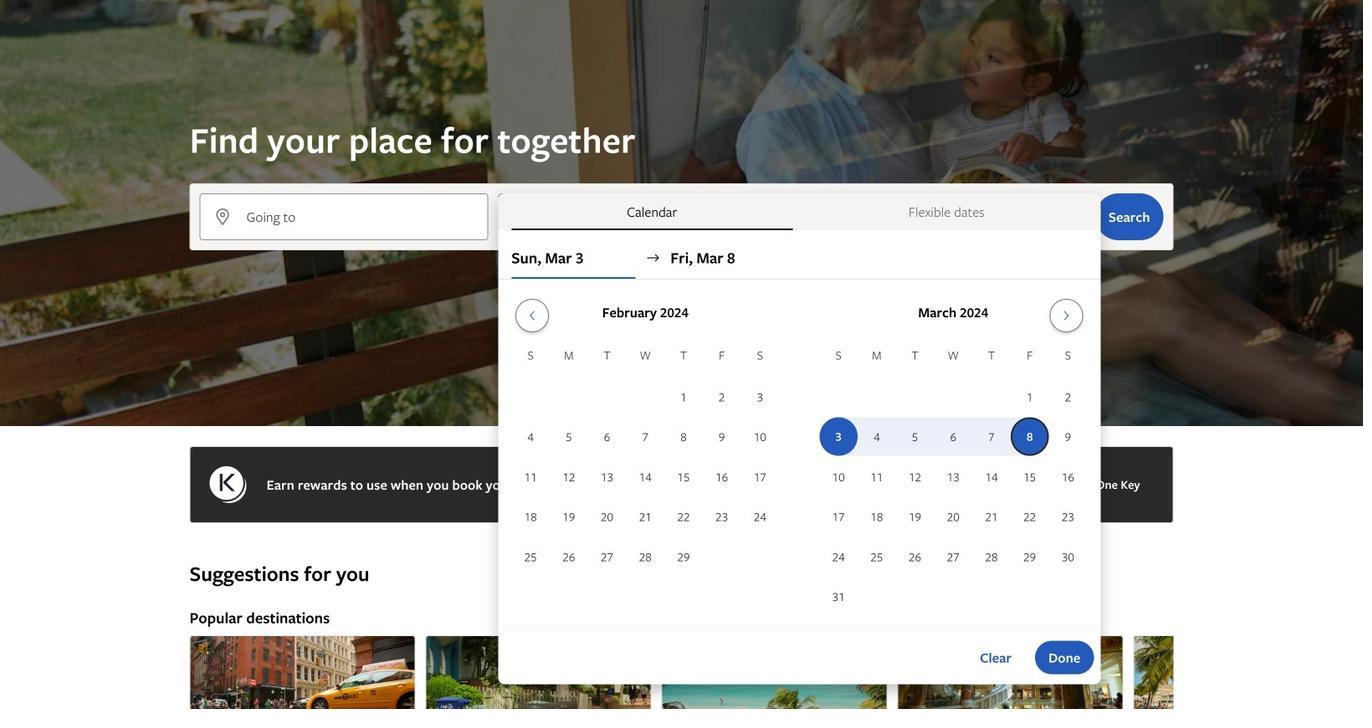 Task type: vqa. For each thing, say whether or not it's contained in the screenshot.
vrbo logo
no



Task type: locate. For each thing, give the bounding box(es) containing it.
soho - tribeca which includes street scenes and a city image
[[190, 635, 416, 709]]

show previous card image
[[180, 697, 200, 709]]

tab list inside the wizard region
[[498, 193, 1101, 230]]

next month image
[[1057, 309, 1077, 322]]

march 2024 element
[[820, 346, 1088, 617]]

recently viewed region
[[180, 533, 1184, 560]]

tab list
[[498, 193, 1101, 230]]

february 2024 element
[[512, 346, 780, 577]]

application
[[512, 292, 1088, 617]]

show next card image
[[1164, 697, 1184, 709]]

wizard region
[[0, 0, 1364, 684]]

south beach featuring tropical scenes, general coastal views and a beach image
[[1134, 635, 1360, 709]]

directional image
[[646, 250, 661, 265]]



Task type: describe. For each thing, give the bounding box(es) containing it.
georgetown - foggy bottom showing a house, a city and street scenes image
[[426, 635, 652, 709]]

cancun which includes a sandy beach, landscape views and general coastal views image
[[662, 635, 888, 709]]

application inside the wizard region
[[512, 292, 1088, 617]]

previous month image
[[522, 309, 542, 322]]

las vegas featuring interior views image
[[898, 635, 1124, 709]]



